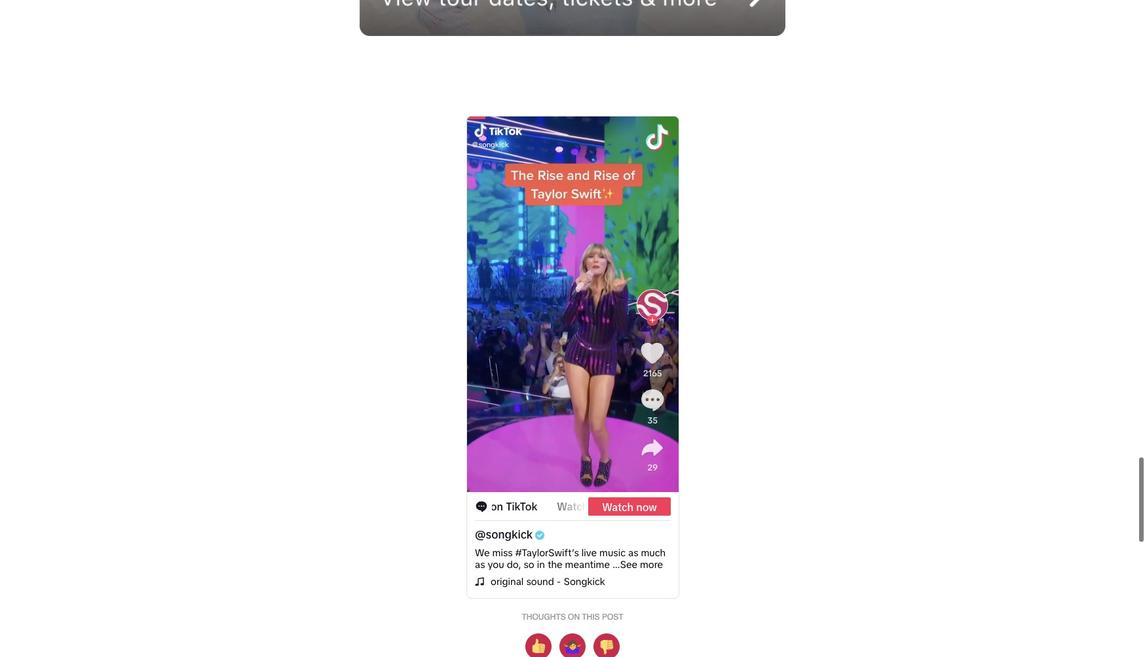 Task type: describe. For each thing, give the bounding box(es) containing it.
this
[[582, 611, 600, 620]]

share on facebook image
[[594, 632, 620, 658]]

post
[[602, 611, 623, 620]]



Task type: vqa. For each thing, say whether or not it's contained in the screenshot.
Share on Facebook image
yes



Task type: locate. For each thing, give the bounding box(es) containing it.
share on instagram image
[[525, 632, 552, 658]]

on
[[568, 611, 580, 620]]

share on twitter image
[[560, 632, 586, 658]]

thoughts on this post
[[522, 611, 623, 620]]

thoughts
[[522, 611, 566, 620]]



